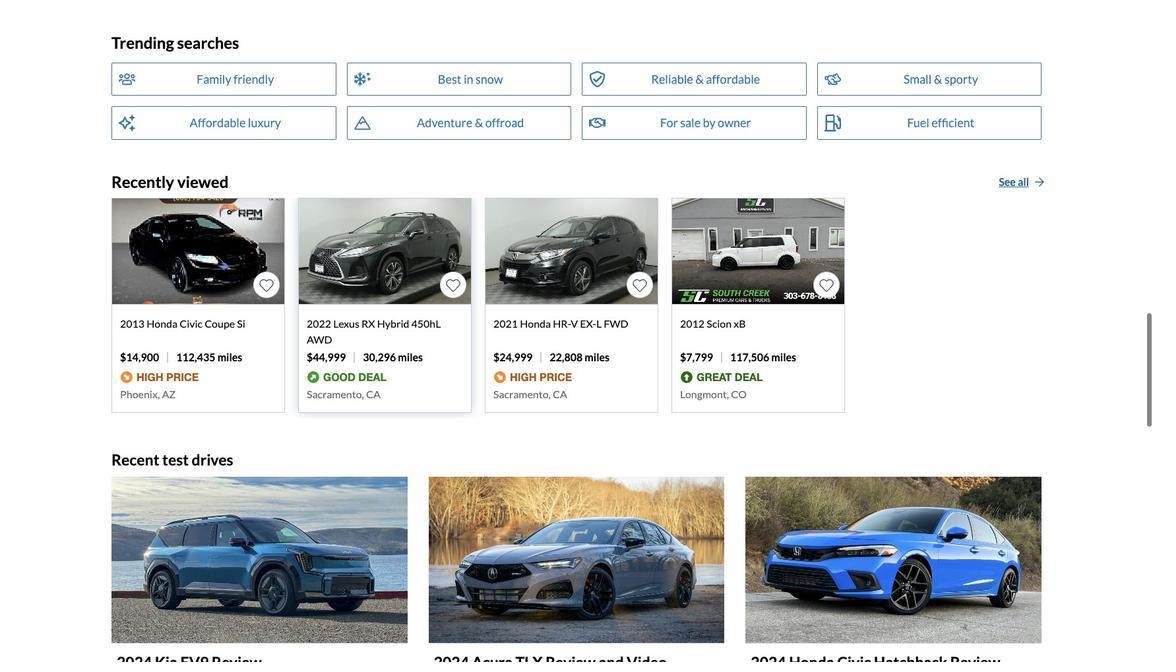Task type: locate. For each thing, give the bounding box(es) containing it.
0 horizontal spatial high
[[137, 371, 163, 383]]

1 high from the left
[[137, 371, 163, 383]]

0 horizontal spatial price
[[166, 371, 199, 383]]

high down the $24,999
[[510, 371, 537, 383]]

phoenix, az
[[120, 388, 176, 400]]

450hl
[[411, 318, 441, 330]]

22,808
[[550, 351, 583, 364]]

longmont, co
[[680, 388, 747, 400]]

0 horizontal spatial high price
[[137, 371, 199, 383]]

sacramento, ca down the $24,999
[[493, 388, 567, 400]]

3 miles from the left
[[585, 351, 610, 364]]

1 horizontal spatial deal
[[735, 371, 763, 383]]

miles right 22,808 on the bottom of the page
[[585, 351, 610, 364]]

owner
[[718, 116, 751, 130]]

1 horizontal spatial ca
[[553, 388, 567, 400]]

2024 kia ev9 review image
[[111, 477, 407, 643]]

1 horizontal spatial sacramento,
[[493, 388, 551, 400]]

family friendly link
[[111, 63, 336, 96]]

sacramento, ca down good
[[307, 388, 381, 400]]

ca down good deal
[[366, 388, 381, 400]]

2 miles from the left
[[398, 351, 423, 364]]

2 sacramento, from the left
[[493, 388, 551, 400]]

family friendly
[[197, 72, 274, 87]]

high price for sacramento,
[[510, 371, 572, 383]]

price for ca
[[540, 371, 572, 383]]

sacramento, down good
[[307, 388, 364, 400]]

high price up az
[[137, 371, 199, 383]]

30,296 miles
[[363, 351, 423, 364]]

2024 honda civic hatchback review image
[[746, 477, 1042, 643]]

sacramento, ca
[[307, 388, 381, 400], [493, 388, 567, 400]]

high price down 22,808 on the bottom of the page
[[510, 371, 572, 383]]

price
[[166, 371, 199, 383], [540, 371, 572, 383]]

deal
[[358, 371, 387, 383], [735, 371, 763, 383]]

lexus
[[333, 318, 359, 330]]

1 horizontal spatial &
[[695, 72, 704, 87]]

deal for co
[[735, 371, 763, 383]]

1 high price from the left
[[137, 371, 199, 383]]

viewed
[[177, 172, 228, 191]]

2 high from the left
[[510, 371, 537, 383]]

112,435
[[176, 351, 215, 364]]

2 honda from the left
[[520, 318, 551, 330]]

good deal
[[323, 371, 387, 383]]

& left the offroad
[[475, 116, 483, 130]]

miles right 112,435
[[217, 351, 242, 364]]

honda left "civic" in the left top of the page
[[147, 318, 178, 330]]

1 honda from the left
[[147, 318, 178, 330]]

1 horizontal spatial high
[[510, 371, 537, 383]]

miles right 30,296
[[398, 351, 423, 364]]

sacramento, ca for good
[[307, 388, 381, 400]]

reliable
[[651, 72, 693, 87]]

1 sacramento, ca from the left
[[307, 388, 381, 400]]

honda
[[147, 318, 178, 330], [520, 318, 551, 330]]

& for sporty
[[934, 72, 942, 87]]

ca for high price
[[553, 388, 567, 400]]

1 horizontal spatial honda
[[520, 318, 551, 330]]

small
[[903, 72, 932, 87]]

miles for 22,808 miles
[[585, 351, 610, 364]]

deal down 30,296
[[358, 371, 387, 383]]

$24,999
[[493, 351, 532, 364]]

efficient
[[932, 116, 974, 130]]

phoenix,
[[120, 388, 160, 400]]

ca
[[366, 388, 381, 400], [553, 388, 567, 400]]

0 horizontal spatial ca
[[366, 388, 381, 400]]

longmont,
[[680, 388, 729, 400]]

recently viewed
[[111, 172, 228, 191]]

drives
[[192, 450, 233, 469]]

0 horizontal spatial sacramento, ca
[[307, 388, 381, 400]]

4 miles from the left
[[771, 351, 796, 364]]

2 price from the left
[[540, 371, 572, 383]]

2 ca from the left
[[553, 388, 567, 400]]

high price
[[137, 371, 199, 383], [510, 371, 572, 383]]

1 price from the left
[[166, 371, 199, 383]]

1 sacramento, from the left
[[307, 388, 364, 400]]

0 horizontal spatial deal
[[358, 371, 387, 383]]

1 horizontal spatial price
[[540, 371, 572, 383]]

& for affordable
[[695, 72, 704, 87]]

1 deal from the left
[[358, 371, 387, 383]]

$44,999
[[307, 351, 346, 364]]

best in snow image
[[354, 70, 370, 89]]

ca down 22,808 on the bottom of the page
[[553, 388, 567, 400]]

0 horizontal spatial sacramento,
[[307, 388, 364, 400]]

0 horizontal spatial honda
[[147, 318, 178, 330]]

honda left hr-
[[520, 318, 551, 330]]

adventure
[[417, 116, 472, 130]]

2 sacramento, ca from the left
[[493, 388, 567, 400]]

civic
[[180, 318, 203, 330]]

sacramento, down the $24,999
[[493, 388, 551, 400]]

recently
[[111, 172, 174, 191]]

sacramento,
[[307, 388, 364, 400], [493, 388, 551, 400]]

deal for ca
[[358, 371, 387, 383]]

& right reliable
[[695, 72, 704, 87]]

high for $24,999
[[510, 371, 537, 383]]

1 horizontal spatial high price
[[510, 371, 572, 383]]

xb
[[734, 318, 746, 330]]

2012 scion xb
[[680, 318, 746, 330]]

for
[[660, 116, 678, 130]]

1 ca from the left
[[366, 388, 381, 400]]

az
[[162, 388, 176, 400]]

hr-
[[553, 318, 571, 330]]

affordable luxury
[[190, 116, 281, 130]]

high up phoenix, az
[[137, 371, 163, 383]]

price up az
[[166, 371, 199, 383]]

adventure & offroad image
[[354, 114, 370, 132]]

2013 honda civic coupe si
[[120, 318, 245, 330]]

price down 22,808 on the bottom of the page
[[540, 371, 572, 383]]

trending
[[111, 33, 174, 52]]

117,506
[[730, 351, 769, 364]]

see
[[999, 175, 1016, 188]]

miles for 30,296 miles
[[398, 351, 423, 364]]

0 horizontal spatial &
[[475, 116, 483, 130]]

& right small
[[934, 72, 942, 87]]

miles for 117,506 miles
[[771, 351, 796, 364]]

deal up co
[[735, 371, 763, 383]]

2 horizontal spatial &
[[934, 72, 942, 87]]

ca for good deal
[[366, 388, 381, 400]]

miles right 117,506
[[771, 351, 796, 364]]

friendly
[[234, 72, 274, 87]]

112,435 miles
[[176, 351, 242, 364]]

2012 scion xb image
[[672, 199, 844, 304]]

in
[[464, 72, 473, 87]]

2 high price from the left
[[510, 371, 572, 383]]

1 miles from the left
[[217, 351, 242, 364]]

snow
[[476, 72, 503, 87]]

fuel efficient image
[[824, 114, 841, 132]]

2 deal from the left
[[735, 371, 763, 383]]

1 horizontal spatial sacramento, ca
[[493, 388, 567, 400]]

high
[[137, 371, 163, 383], [510, 371, 537, 383]]

&
[[695, 72, 704, 87], [934, 72, 942, 87], [475, 116, 483, 130]]

fuel
[[907, 116, 929, 130]]



Task type: describe. For each thing, give the bounding box(es) containing it.
2024 acura tlx review and video image
[[429, 477, 724, 643]]

v
[[571, 318, 578, 330]]

affordable
[[190, 116, 246, 130]]

si
[[237, 318, 245, 330]]

2013
[[120, 318, 145, 330]]

small & sporty link
[[817, 63, 1042, 96]]

see all link
[[999, 173, 1045, 192]]

$7,799
[[680, 351, 713, 364]]

2013 honda civic coupe si image
[[112, 199, 284, 304]]

high price for phoenix,
[[137, 371, 199, 383]]

miles for 112,435 miles
[[217, 351, 242, 364]]

fwd
[[604, 318, 628, 330]]

$14,900
[[120, 351, 159, 364]]

recent
[[111, 450, 159, 469]]

small & sporty image
[[824, 70, 841, 89]]

family friendly image
[[119, 70, 135, 89]]

reliable & affordable
[[651, 72, 760, 87]]

honda for 2021
[[520, 318, 551, 330]]

high for $14,900
[[137, 371, 163, 383]]

affordable
[[706, 72, 760, 87]]

scion
[[707, 318, 732, 330]]

2021 honda hr-v ex-l fwd image
[[485, 199, 658, 304]]

honda for 2013
[[147, 318, 178, 330]]

test
[[162, 450, 189, 469]]

affordable luxury image
[[119, 114, 135, 132]]

ex-
[[580, 318, 596, 330]]

for sale by owner link
[[582, 107, 806, 140]]

for sale by owner
[[660, 116, 751, 130]]

22,808 miles
[[550, 351, 610, 364]]

adventure & offroad
[[417, 116, 524, 130]]

see all
[[999, 175, 1029, 188]]

by
[[703, 116, 715, 130]]

adventure & offroad link
[[347, 107, 571, 140]]

2021
[[493, 318, 518, 330]]

trending searches
[[111, 33, 239, 52]]

2012
[[680, 318, 705, 330]]

all
[[1018, 175, 1029, 188]]

fuel efficient link
[[817, 107, 1042, 140]]

great
[[697, 371, 732, 383]]

best in snow link
[[347, 63, 571, 96]]

fuel efficient
[[907, 116, 974, 130]]

family
[[197, 72, 231, 87]]

price for az
[[166, 371, 199, 383]]

recent test drives
[[111, 450, 233, 469]]

for sale by owner image
[[589, 114, 606, 132]]

sacramento, for high
[[493, 388, 551, 400]]

sacramento, for good
[[307, 388, 364, 400]]

affordable luxury link
[[111, 107, 336, 140]]

best in snow
[[438, 72, 503, 87]]

2021 honda hr-v ex-l fwd
[[493, 318, 628, 330]]

sale
[[680, 116, 701, 130]]

sporty
[[944, 72, 978, 87]]

coupe
[[205, 318, 235, 330]]

co
[[731, 388, 747, 400]]

luxury
[[248, 116, 281, 130]]

reliable & affordable link
[[582, 63, 806, 96]]

small & sporty
[[903, 72, 978, 87]]

great deal
[[697, 371, 763, 383]]

sacramento, ca for high
[[493, 388, 567, 400]]

best
[[438, 72, 461, 87]]

2022 lexus rx hybrid 450hl awd
[[307, 318, 441, 346]]

reliable & affordable image
[[589, 70, 606, 89]]

117,506 miles
[[730, 351, 796, 364]]

& for offroad
[[475, 116, 483, 130]]

l
[[596, 318, 602, 330]]

30,296
[[363, 351, 396, 364]]

offroad
[[485, 116, 524, 130]]

good
[[323, 371, 355, 383]]

rx
[[361, 318, 375, 330]]

2022
[[307, 318, 331, 330]]

awd
[[307, 333, 332, 346]]

searches
[[177, 33, 239, 52]]

hybrid
[[377, 318, 409, 330]]

2022 lexus rx hybrid 450hl awd image
[[299, 199, 471, 304]]



Task type: vqa. For each thing, say whether or not it's contained in the screenshot.
2nd the Honda from left
yes



